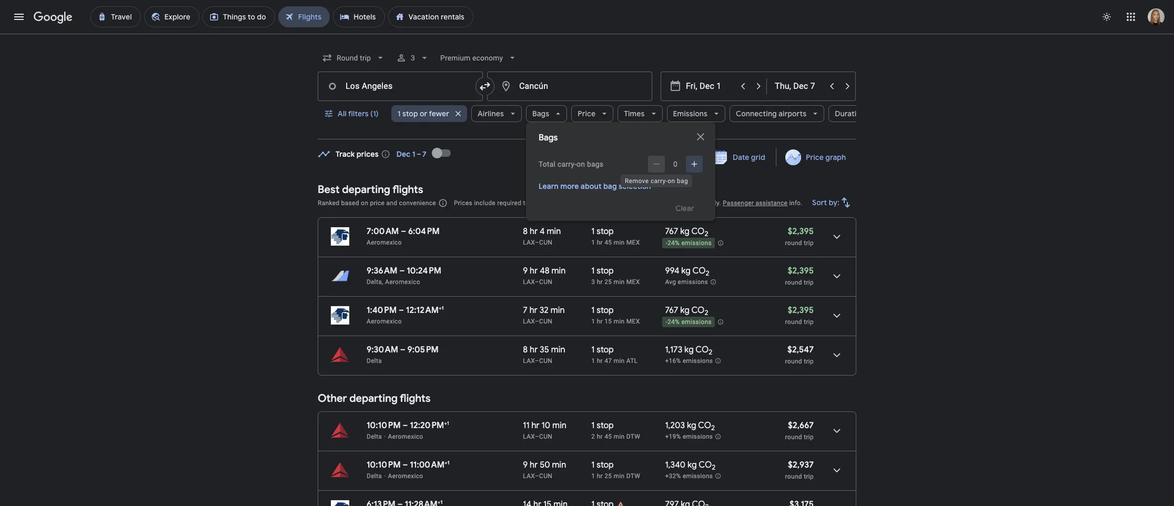 Task type: locate. For each thing, give the bounding box(es) containing it.
carry- for remove
[[651, 177, 668, 185]]

price for price graph
[[806, 153, 824, 162]]

0 vertical spatial departing
[[342, 183, 390, 196]]

767 kg co 2 down may at top right
[[665, 226, 708, 238]]

1,203 kg co 2
[[665, 420, 715, 433]]

kg inside 1,340 kg co 2
[[688, 460, 697, 470]]

adults.
[[576, 199, 596, 207]]

lax inside 8 hr 4 min lax – cun
[[523, 239, 535, 246]]

lax down total duration 9 hr 50 min. 'element'
[[523, 472, 535, 480]]

1 horizontal spatial on
[[577, 160, 585, 168]]

based
[[341, 199, 359, 207]]

1,173 kg co 2
[[665, 345, 712, 357]]

2 767 from the top
[[665, 305, 678, 316]]

mex
[[626, 239, 640, 246], [626, 278, 640, 286], [626, 318, 640, 325]]

kg for 11 hr 10 min
[[687, 420, 696, 431]]

round inside $2,547 round trip
[[785, 358, 802, 365]]

date grid
[[733, 153, 765, 162]]

round down 2395 us dollars text field
[[785, 279, 802, 286]]

0 vertical spatial carry-
[[558, 160, 577, 168]]

2 10:10 pm from the top
[[367, 460, 401, 470]]

min inside 9 hr 50 min lax – cun
[[552, 460, 566, 470]]

0 vertical spatial 3
[[411, 54, 415, 62]]

2 up +32% emissions
[[712, 463, 716, 472]]

$2,395 left flight details. leaves los angeles international airport at 9:36 am on friday, december 1 and arrives at cancun international airport at 10:24 pm on friday, december 1. "image"
[[788, 266, 814, 276]]

2 delta from the top
[[367, 433, 382, 440]]

bag down remove carry-on bag
[[663, 199, 674, 207]]

flight details. leaves los angeles international airport at 10:10 pm on friday, december 1 and arrives at cancun international airport at 11:00 am on saturday, december 2. image
[[824, 458, 850, 483]]

3 trip from the top
[[804, 318, 814, 326]]

all filters (1)
[[338, 109, 379, 118]]

kg for 9 hr 50 min
[[688, 460, 697, 470]]

carry- right total at the left of page
[[558, 160, 577, 168]]

2 inside 1 stop 2 hr 45 min dtw
[[591, 433, 595, 440]]

6 cun from the top
[[539, 472, 552, 480]]

min right 47
[[614, 357, 625, 365]]

1 stop flight. element down the layover (1 of 1) is a 1 hr 45 min layover at mexico city international airport in mexico city. 'element'
[[591, 266, 614, 278]]

None search field
[[318, 45, 883, 221]]

main content
[[318, 140, 856, 506]]

2 vertical spatial 3
[[591, 278, 595, 286]]

2 cun from the top
[[539, 278, 552, 286]]

1 mex from the top
[[626, 239, 640, 246]]

round inside '$2,937 round trip'
[[785, 473, 802, 480]]

on
[[577, 160, 585, 168], [668, 177, 675, 185], [361, 199, 368, 207]]

1 10:10 pm from the top
[[367, 420, 401, 431]]

3 $2,395 round trip from the top
[[785, 305, 814, 326]]

1 inside 1 stop 2 hr 45 min dtw
[[591, 420, 595, 431]]

1 767 from the top
[[665, 226, 678, 237]]

2 25 from the top
[[605, 472, 612, 480]]

price inside button
[[806, 153, 824, 162]]

lax for 8 hr 4 min
[[523, 239, 535, 246]]

trip down $2,395 text box
[[804, 318, 814, 326]]

round inside '$2,667 round trip'
[[785, 433, 802, 441]]

mex inside 1 stop 1 hr 15 min mex
[[626, 318, 640, 325]]

2547 US dollars text field
[[787, 345, 814, 355]]

passenger assistance button
[[723, 199, 788, 207]]

hr down the layover (1 of 1) is a 2 hr 45 min layover at detroit metropolitan wayne county airport in detroit. element
[[597, 472, 603, 480]]

1 vertical spatial -
[[666, 318, 668, 326]]

None text field
[[318, 72, 483, 101], [487, 72, 652, 101], [318, 72, 483, 101], [487, 72, 652, 101]]

+ inside the 10:10 pm – 12:20 pm + 1
[[444, 420, 447, 427]]

4 round from the top
[[785, 358, 802, 365]]

10:10 pm – 12:20 pm + 1
[[367, 420, 449, 431]]

hr up 1 stop 3 hr 25 min mex at the bottom right of the page
[[597, 239, 603, 246]]

hr right 11
[[532, 420, 540, 431]]

2 trip from the top
[[804, 279, 814, 286]]

0 vertical spatial $2,395 round trip
[[785, 226, 814, 247]]

lax down 11
[[523, 433, 535, 440]]

trip for 11 hr 10 min
[[804, 433, 814, 441]]

– down total duration 9 hr 50 min. 'element'
[[535, 472, 539, 480]]

1 down total duration 8 hr 4 min. element
[[591, 239, 595, 246]]

1 inside 1:40 pm – 12:12 am + 1
[[442, 305, 444, 311]]

price
[[370, 199, 385, 207]]

1 vertical spatial departing
[[349, 392, 398, 405]]

lax up 7
[[523, 278, 535, 286]]

25
[[605, 278, 612, 286], [605, 472, 612, 480]]

layover (1 of 1) is a 1 hr 25 min layover at detroit metropolitan wayne county airport in detroit. element
[[591, 472, 660, 480]]

kg inside 1,173 kg co 2
[[684, 345, 694, 355]]

1 stop flight. element down adults.
[[591, 226, 614, 238]]

6 1 stop flight. element from the top
[[591, 460, 614, 472]]

10:10 pm – 11:00 am + 1
[[367, 459, 450, 470]]

2 767 kg co 2 from the top
[[665, 305, 708, 317]]

stop up 47
[[597, 345, 614, 355]]

-24% emissions
[[666, 239, 712, 247], [666, 318, 712, 326]]

2
[[705, 229, 708, 238], [706, 269, 709, 278], [705, 308, 708, 317], [709, 348, 712, 357], [711, 424, 715, 433], [591, 433, 595, 440], [712, 463, 716, 472]]

3 round from the top
[[785, 318, 802, 326]]

$2,395 round trip for 7 hr 32 min
[[785, 305, 814, 326]]

trip for 7 hr 32 min
[[804, 318, 814, 326]]

10:24 pm
[[407, 266, 441, 276]]

+ 1
[[438, 499, 443, 506]]

more
[[560, 181, 579, 191]]

1 vertical spatial 25
[[605, 472, 612, 480]]

hr up 1 stop 1 hr 25 min dtw
[[597, 433, 603, 440]]

min inside 9 hr 48 min lax – cun
[[552, 266, 566, 276]]

cun inside 9 hr 48 min lax – cun
[[539, 278, 552, 286]]

1 9 from the top
[[523, 266, 528, 276]]

mex for 7 hr 32 min
[[626, 318, 640, 325]]

flight details. leaves los angeles international airport at 1:40 pm on friday, december 1 and arrives at cancun international airport at 12:12 am on saturday, december 2. image
[[824, 303, 850, 328]]

0 horizontal spatial bag
[[603, 181, 617, 191]]

1 lax from the top
[[523, 239, 535, 246]]

– right 9:36 am
[[399, 266, 405, 276]]

767 kg co 2 for 8 hr 4 min
[[665, 226, 708, 238]]

8 inside the 8 hr 35 min lax – cun
[[523, 345, 528, 355]]

1 left or
[[398, 109, 401, 118]]

assistance
[[756, 199, 788, 207]]

stop for 9 hr 50 min
[[597, 460, 614, 470]]

lax for 8 hr 35 min
[[523, 357, 535, 365]]

lax for 9 hr 50 min
[[523, 472, 535, 480]]

mex inside 1 stop 1 hr 45 min mex
[[626, 239, 640, 246]]

8 hr 4 min lax – cun
[[523, 226, 561, 246]]

1 trip from the top
[[804, 239, 814, 247]]

- for 8 hr 4 min
[[666, 239, 668, 247]]

kg up +16% emissions
[[684, 345, 694, 355]]

emissions down 1,173 kg co 2
[[683, 357, 713, 365]]

round for 8 hr 4 min
[[785, 239, 802, 247]]

round for 11 hr 10 min
[[785, 433, 802, 441]]

stop for 9 hr 48 min
[[597, 266, 614, 276]]

about
[[581, 181, 602, 191]]

trip inside $2,547 round trip
[[804, 358, 814, 365]]

3
[[411, 54, 415, 62], [571, 199, 575, 207], [591, 278, 595, 286]]

8 left 35
[[523, 345, 528, 355]]

5 lax from the top
[[523, 433, 535, 440]]

3 inside 1 stop 3 hr 25 min mex
[[591, 278, 595, 286]]

all filters (1) button
[[318, 101, 387, 126]]

kg for 8 hr 35 min
[[684, 345, 694, 355]]

min inside 8 hr 4 min lax – cun
[[547, 226, 561, 237]]

hr inside 9 hr 48 min lax – cun
[[530, 266, 538, 276]]

min inside 1 stop 1 hr 15 min mex
[[614, 318, 625, 325]]

3 $2,395 from the top
[[788, 305, 814, 316]]

1 vertical spatial -24% emissions
[[666, 318, 712, 326]]

45 for 8 hr 4 min
[[605, 239, 612, 246]]

stop for 8 hr 35 min
[[597, 345, 614, 355]]

1 stop flight. element up 1 stop 1 hr 25 min dtw
[[591, 420, 614, 432]]

1 vertical spatial 24%
[[668, 318, 680, 326]]

min up 1 stop 1 hr 15 min mex at bottom
[[614, 278, 625, 286]]

4 lax from the top
[[523, 357, 535, 365]]

learn more about bag selection
[[539, 181, 651, 191]]

bag down 0
[[677, 177, 688, 185]]

$2,395 left the flight details. leaves los angeles international airport at 1:40 pm on friday, december 1 and arrives at cancun international airport at 12:12 am on saturday, december 2. icon
[[788, 305, 814, 316]]

-
[[666, 239, 668, 247], [666, 318, 668, 326]]

2 1 stop flight. element from the top
[[591, 266, 614, 278]]

+ inside 1:40 pm – 12:12 am + 1
[[439, 305, 442, 311]]

stop inside 1 stop 2 hr 45 min dtw
[[597, 420, 614, 431]]

1 vertical spatial dtw
[[626, 472, 640, 480]]

1 $2,395 round trip from the top
[[785, 226, 814, 247]]

25 inside 1 stop 1 hr 25 min dtw
[[605, 472, 612, 480]]

Arrival time: 12:20 PM on  Saturday, December 2. text field
[[410, 420, 449, 431]]

- up 994
[[666, 239, 668, 247]]

2 inside 1,173 kg co 2
[[709, 348, 712, 357]]

hr
[[530, 226, 538, 237], [597, 239, 603, 246], [530, 266, 538, 276], [597, 278, 603, 286], [530, 305, 538, 316], [597, 318, 603, 325], [530, 345, 538, 355], [597, 357, 603, 365], [532, 420, 540, 431], [597, 433, 603, 440], [530, 460, 538, 470], [597, 472, 603, 480]]

cun inside 8 hr 4 min lax – cun
[[539, 239, 552, 246]]

trip for 8 hr 35 min
[[804, 358, 814, 365]]

8 for 8 hr 4 min
[[523, 226, 528, 237]]

3 inside popup button
[[411, 54, 415, 62]]

5 cun from the top
[[539, 433, 552, 440]]

0 vertical spatial 767 kg co 2
[[665, 226, 708, 238]]

total duration 9 hr 48 min. element
[[523, 266, 591, 278]]

767 for 7 hr 32 min
[[665, 305, 678, 316]]

hr inside 8 hr 4 min lax – cun
[[530, 226, 538, 237]]

25 inside 1 stop 3 hr 25 min mex
[[605, 278, 612, 286]]

lax inside the 8 hr 35 min lax – cun
[[523, 357, 535, 365]]

cun inside 9 hr 50 min lax – cun
[[539, 472, 552, 480]]

kg inside 994 kg co 2
[[681, 266, 691, 276]]

– right departure time: 10:10 pm. text box
[[403, 420, 408, 431]]

aeromexico inside 7:00 am – 6:04 pm aeromexico
[[367, 239, 402, 246]]

leaves los angeles international airport at 10:10 pm on friday, december 1 and arrives at cancun international airport at 11:00 am on saturday, december 2. element
[[367, 459, 450, 470]]

1 vertical spatial price
[[806, 153, 824, 162]]

9 left 48
[[523, 266, 528, 276]]

price for price
[[578, 109, 596, 118]]

cun inside 7 hr 32 min lax – cun
[[539, 318, 552, 325]]

1 left 47
[[591, 357, 595, 365]]

3 button
[[392, 45, 434, 70]]

Arrival time: 11:28 AM on  Saturday, December 2. text field
[[405, 499, 443, 506]]

0 vertical spatial -24% emissions
[[666, 239, 712, 247]]

10:10 pm inside 10:10 pm – 11:00 am + 1
[[367, 460, 401, 470]]

loading results progress bar
[[0, 34, 1174, 36]]

stop left or
[[402, 109, 418, 118]]

hr inside 1 stop 1 hr 15 min mex
[[597, 318, 603, 325]]

1 horizontal spatial carry-
[[651, 177, 668, 185]]

1 vertical spatial 45
[[605, 433, 612, 440]]

45 inside 1 stop 2 hr 45 min dtw
[[605, 433, 612, 440]]

1 767 kg co 2 from the top
[[665, 226, 708, 238]]

close dialog image
[[694, 130, 707, 143]]

bags button
[[526, 101, 567, 126]]

total
[[539, 160, 556, 168]]

cun for 48
[[539, 278, 552, 286]]

$2,395 round trip up 2395 us dollars text field
[[785, 226, 814, 247]]

lax inside 9 hr 50 min lax – cun
[[523, 472, 535, 480]]

7 1 stop flight. element from the top
[[591, 499, 614, 506]]

aeromexico down departure time: 7:00 am. text box
[[367, 239, 402, 246]]

– down the total duration 11 hr 10 min. element
[[535, 433, 539, 440]]

learn
[[539, 181, 559, 191]]

hr left 4
[[530, 226, 538, 237]]

lax
[[523, 239, 535, 246], [523, 278, 535, 286], [523, 318, 535, 325], [523, 357, 535, 365], [523, 433, 535, 440], [523, 472, 535, 480]]

round for 9 hr 48 min
[[785, 279, 802, 286]]

times button
[[618, 101, 663, 126]]

2 45 from the top
[[605, 433, 612, 440]]

min up 1 stop 1 hr 25 min dtw
[[614, 433, 625, 440]]

co for 7 hr 32 min
[[691, 305, 705, 316]]

1 25 from the top
[[605, 278, 612, 286]]

1,203
[[665, 420, 685, 431]]

min down the layover (1 of 1) is a 2 hr 45 min layover at detroit metropolitan wayne county airport in detroit. element
[[614, 472, 625, 480]]

layover (1 of 1) is a 1 hr 45 min layover at mexico city international airport in mexico city. element
[[591, 238, 660, 247]]

1 vertical spatial 9
[[523, 460, 528, 470]]

$2,395 round trip up '2547 us dollars' text box
[[785, 305, 814, 326]]

2 for 8 hr 4 min
[[705, 229, 708, 238]]

trip inside '$2,667 round trip'
[[804, 433, 814, 441]]

1 stop or fewer button
[[391, 101, 467, 126]]

1 stop flight. element down "layover (1 of 1) is a 1 hr 25 min layover at detroit metropolitan wayne county airport in detroit." element
[[591, 499, 614, 506]]

$2,667
[[788, 420, 814, 431]]

Departure time: 7:00 AM. text field
[[367, 226, 399, 237]]

24% up 994
[[668, 239, 680, 247]]

1 dtw from the top
[[626, 433, 640, 440]]

round for 8 hr 35 min
[[785, 358, 802, 365]]

1 vertical spatial 767 kg co 2
[[665, 305, 708, 317]]

9 inside 9 hr 50 min lax – cun
[[523, 460, 528, 470]]

2 mex from the top
[[626, 278, 640, 286]]

price graph
[[806, 153, 846, 162]]

round down $2,395 text field
[[785, 239, 802, 247]]

3175 US dollars text field
[[790, 499, 814, 506]]

emissions
[[673, 109, 708, 118]]

hr up 1 stop 1 hr 15 min mex at bottom
[[597, 278, 603, 286]]

+
[[541, 199, 545, 207], [439, 305, 442, 311], [444, 420, 447, 427], [444, 459, 447, 466], [438, 499, 440, 506]]

+ inside 10:10 pm – 11:00 am + 1
[[444, 459, 447, 466]]

lax for 7 hr 32 min
[[523, 318, 535, 325]]

1 45 from the top
[[605, 239, 612, 246]]

1 delta from the top
[[367, 357, 382, 365]]

hr inside 1 stop 1 hr 47 min atl
[[597, 357, 603, 365]]

None field
[[318, 48, 390, 67], [436, 48, 522, 67], [318, 48, 390, 67], [436, 48, 522, 67]]

hr left 50
[[530, 460, 538, 470]]

1 right 11:00 am
[[447, 459, 450, 466]]

bags right 'airlines' popup button
[[532, 109, 549, 118]]

min right 50
[[552, 460, 566, 470]]

trip inside '$2,937 round trip'
[[804, 473, 814, 480]]

– inside 7 hr 32 min lax – cun
[[535, 318, 539, 325]]

1 up layover (1 of 1) is a 1 hr 47 min layover at hartsfield-jackson atlanta international airport in atlanta. element
[[591, 345, 595, 355]]

0 vertical spatial dtw
[[626, 433, 640, 440]]

8 left 4
[[523, 226, 528, 237]]

price inside popup button
[[578, 109, 596, 118]]

2 vertical spatial delta
[[367, 472, 382, 480]]

1 vertical spatial bags
[[539, 133, 558, 143]]

1 cun from the top
[[539, 239, 552, 246]]

2937 US dollars text field
[[788, 460, 814, 470]]

1 stop flight. element for 7 hr 32 min
[[591, 305, 614, 317]]

Arrival time: 12:12 AM on  Saturday, December 2. text field
[[406, 305, 444, 316]]

aeromexico
[[367, 239, 402, 246], [385, 278, 420, 286], [367, 318, 402, 325], [388, 433, 423, 440], [388, 472, 423, 480]]

0 vertical spatial 24%
[[668, 239, 680, 247]]

8
[[523, 226, 528, 237], [523, 345, 528, 355]]

cun down 10
[[539, 433, 552, 440]]

3 1 stop flight. element from the top
[[591, 305, 614, 317]]

prices
[[357, 149, 379, 159]]

0 vertical spatial 767
[[665, 226, 678, 237]]

min inside 1 stop 3 hr 25 min mex
[[614, 278, 625, 286]]

1 stop flight. element for 8 hr 35 min
[[591, 345, 614, 357]]

24% for 8 hr 4 min
[[668, 239, 680, 247]]

1 stop flight. element for 9 hr 50 min
[[591, 460, 614, 472]]

stop up the layover (1 of 1) is a 1 hr 45 min layover at mexico city international airport in mexico city. 'element'
[[597, 226, 614, 237]]

3 cun from the top
[[539, 318, 552, 325]]

+16% emissions
[[665, 357, 713, 365]]

767 down avg
[[665, 305, 678, 316]]

0 vertical spatial 10:10 pm
[[367, 420, 401, 431]]

1 vertical spatial 767
[[665, 305, 678, 316]]

2 24% from the top
[[668, 318, 680, 326]]

min right 10
[[552, 420, 566, 431]]

1 stop 2 hr 45 min dtw
[[591, 420, 640, 440]]

hr inside 1 stop 3 hr 25 min mex
[[597, 278, 603, 286]]

0 horizontal spatial 3
[[411, 54, 415, 62]]

1 up layover (1 of 1) is a 3 hr 25 min layover at mexico city international airport in mexico city. element
[[591, 266, 595, 276]]

trip down $2,667 text field
[[804, 433, 814, 441]]

$2,395
[[788, 226, 814, 237], [788, 266, 814, 276], [788, 305, 814, 316]]

1 - from the top
[[666, 239, 668, 247]]

min up 1 stop 3 hr 25 min mex at the bottom right of the page
[[614, 239, 625, 246]]

stop for 7 hr 32 min
[[597, 305, 614, 316]]

2 -24% emissions from the top
[[666, 318, 712, 326]]

hr left 48
[[530, 266, 538, 276]]

1 stop 1 hr 45 min mex
[[591, 226, 640, 246]]

2 vertical spatial $2,395 round trip
[[785, 305, 814, 326]]

cun down 4
[[539, 239, 552, 246]]

on for bags
[[577, 160, 585, 168]]

trip down $2,395 text field
[[804, 239, 814, 247]]

departing up departure time: 10:10 pm. text box
[[349, 392, 398, 405]]

emissions
[[681, 239, 712, 247], [678, 278, 708, 286], [681, 318, 712, 326], [683, 357, 713, 365], [683, 433, 713, 440], [683, 472, 713, 480]]

2 $2,395 from the top
[[788, 266, 814, 276]]

on for bag
[[668, 177, 675, 185]]

stop inside 1 stop 1 hr 25 min dtw
[[597, 460, 614, 470]]

price left graph
[[806, 153, 824, 162]]

flights up convenience
[[393, 183, 423, 196]]

on left price at the left
[[361, 199, 368, 207]]

1 24% from the top
[[668, 239, 680, 247]]

0 horizontal spatial carry-
[[558, 160, 577, 168]]

cun inside the 8 hr 35 min lax – cun
[[539, 357, 552, 365]]

767 down bag fees button
[[665, 226, 678, 237]]

2 inside the 1,203 kg co 2
[[711, 424, 715, 433]]

3 delta from the top
[[367, 472, 382, 480]]

cun down 50
[[539, 472, 552, 480]]

0 vertical spatial 45
[[605, 239, 612, 246]]

1 vertical spatial 8
[[523, 345, 528, 355]]

co inside the 1,203 kg co 2
[[698, 420, 711, 431]]

– inside 11 hr 10 min lax – cun
[[535, 433, 539, 440]]

lax down 'total duration 8 hr 35 min.' element
[[523, 357, 535, 365]]

– left 9:05 pm
[[400, 345, 405, 355]]

2 dtw from the top
[[626, 472, 640, 480]]

1 vertical spatial flights
[[400, 392, 431, 405]]

co up +16% emissions
[[696, 345, 709, 355]]

min inside the 8 hr 35 min lax – cun
[[551, 345, 565, 355]]

1 $2,395 from the top
[[788, 226, 814, 237]]

co inside 994 kg co 2
[[693, 266, 706, 276]]

date grid button
[[705, 148, 774, 167]]

2 horizontal spatial bag
[[677, 177, 688, 185]]

0 vertical spatial price
[[578, 109, 596, 118]]

1:40 pm – 12:12 am + 1
[[367, 305, 444, 316]]

767 kg co 2 down avg emissions
[[665, 305, 708, 317]]

2 inside 1,340 kg co 2
[[712, 463, 716, 472]]

co up +32% emissions
[[699, 460, 712, 470]]

lax inside 11 hr 10 min lax – cun
[[523, 433, 535, 440]]

45 up 1 stop 3 hr 25 min mex at the bottom right of the page
[[605, 239, 612, 246]]

1 stop flight. element down the layover (1 of 1) is a 2 hr 45 min layover at detroit metropolitan wayne county airport in detroit. element
[[591, 460, 614, 472]]

duration button
[[829, 101, 883, 126]]

co for 9 hr 48 min
[[693, 266, 706, 276]]

2 round from the top
[[785, 279, 802, 286]]

0 horizontal spatial on
[[361, 199, 368, 207]]

kg up +32% emissions
[[688, 460, 697, 470]]

45
[[605, 239, 612, 246], [605, 433, 612, 440]]

0 vertical spatial -
[[666, 239, 668, 247]]

departing up ranked based on price and convenience
[[342, 183, 390, 196]]

5 trip from the top
[[804, 433, 814, 441]]

2 for 9 hr 50 min
[[712, 463, 716, 472]]

cun inside 11 hr 10 min lax – cun
[[539, 433, 552, 440]]

1 vertical spatial delta
[[367, 433, 382, 440]]

hr right 7
[[530, 305, 538, 316]]

– inside the 10:10 pm – 12:20 pm + 1
[[403, 420, 408, 431]]

2 vertical spatial $2,395
[[788, 305, 814, 316]]

round down $2,395 text box
[[785, 318, 802, 326]]

10:10 pm
[[367, 420, 401, 431], [367, 460, 401, 470]]

–
[[401, 226, 406, 237], [535, 239, 539, 246], [399, 266, 405, 276], [535, 278, 539, 286], [399, 305, 404, 316], [535, 318, 539, 325], [400, 345, 405, 355], [535, 357, 539, 365], [403, 420, 408, 431], [535, 433, 539, 440], [403, 460, 408, 470], [535, 472, 539, 480]]

2 fees from the left
[[675, 199, 688, 207]]

cun for 32
[[539, 318, 552, 325]]

emissions down 994 kg co 2
[[678, 278, 708, 286]]

1 down arrival time: 11:00 am on  saturday, december 2. text box
[[440, 499, 443, 506]]

stop inside 1 stop 1 hr 15 min mex
[[597, 305, 614, 316]]

emissions for 994
[[678, 278, 708, 286]]

kg inside the 1,203 kg co 2
[[687, 420, 696, 431]]

1 8 from the top
[[523, 226, 528, 237]]

hr inside the 8 hr 35 min lax – cun
[[530, 345, 538, 355]]

dtw inside 1 stop 1 hr 25 min dtw
[[626, 472, 640, 480]]

Departure time: 6:13 PM. text field
[[367, 499, 395, 506]]

Arrival time: 9:05 PM. text field
[[407, 345, 439, 355]]

mex for 8 hr 4 min
[[626, 239, 640, 246]]

stop for 8 hr 4 min
[[597, 226, 614, 237]]

1 up the layover (1 of 1) is a 2 hr 45 min layover at detroit metropolitan wayne county airport in detroit. element
[[591, 420, 595, 431]]

2 vertical spatial mex
[[626, 318, 640, 325]]

stop inside 1 stop 1 hr 45 min mex
[[597, 226, 614, 237]]

3 mex from the top
[[626, 318, 640, 325]]

1 vertical spatial $2,395 round trip
[[785, 266, 814, 286]]

– inside 9:30 am – 9:05 pm delta
[[400, 345, 405, 355]]

fees left for
[[546, 199, 559, 207]]

leaves los angeles international airport at 9:36 am on friday, december 1 and arrives at cancun international airport at 10:24 pm on friday, december 1. element
[[367, 266, 441, 276]]

2 $2,395 round trip from the top
[[785, 266, 814, 286]]

dtw
[[626, 433, 640, 440], [626, 472, 640, 480]]

total duration 7 hr 32 min. element
[[523, 305, 591, 317]]

Departure time: 10:10 PM. text field
[[367, 420, 401, 431]]

0 vertical spatial $2,395
[[788, 226, 814, 237]]

1 vertical spatial mex
[[626, 278, 640, 286]]

Arrival time: 6:04 PM. text field
[[408, 226, 440, 237]]

2 9 from the top
[[523, 460, 528, 470]]

10:10 pm down the other departing flights on the left bottom
[[367, 420, 401, 431]]

1 vertical spatial on
[[668, 177, 675, 185]]

1 1 stop flight. element from the top
[[591, 226, 614, 238]]

2 horizontal spatial 3
[[591, 278, 595, 286]]

kg down bag fees button
[[680, 226, 690, 237]]

times
[[624, 109, 645, 118]]

11
[[523, 420, 530, 431]]

2 lax from the top
[[523, 278, 535, 286]]

1 horizontal spatial price
[[806, 153, 824, 162]]

best departing flights
[[318, 183, 423, 196]]

stop up "layover (1 of 1) is a 1 hr 25 min layover at detroit metropolitan wayne county airport in detroit." element
[[597, 460, 614, 470]]

4 cun from the top
[[539, 357, 552, 365]]

4 1 stop flight. element from the top
[[591, 345, 614, 357]]

6 round from the top
[[785, 473, 802, 480]]

5 1 stop flight. element from the top
[[591, 420, 614, 432]]

2 - from the top
[[666, 318, 668, 326]]

3 lax from the top
[[523, 318, 535, 325]]

0 vertical spatial flights
[[393, 183, 423, 196]]

fees left may at top right
[[675, 199, 688, 207]]

$2,395 for 8 hr 4 min
[[788, 226, 814, 237]]

0 vertical spatial mex
[[626, 239, 640, 246]]

aeromexico inside 9:36 am – 10:24 pm delta, aeromexico
[[385, 278, 420, 286]]

co down avg emissions
[[691, 305, 705, 316]]

$2,667 round trip
[[785, 420, 814, 441]]

lax inside 7 hr 32 min lax – cun
[[523, 318, 535, 325]]

25 for 9 hr 48 min
[[605, 278, 612, 286]]

dtw up 1 stop 1 hr 25 min dtw
[[626, 433, 640, 440]]

48
[[540, 266, 550, 276]]

$2,395 round trip up $2,395 text box
[[785, 266, 814, 286]]

cun down 48
[[539, 278, 552, 286]]

1 right 12:12 am at the left of page
[[442, 305, 444, 311]]

co
[[691, 226, 705, 237], [693, 266, 706, 276], [691, 305, 705, 316], [696, 345, 709, 355], [698, 420, 711, 431], [699, 460, 712, 470]]

1 – 7
[[412, 149, 427, 159]]

1 horizontal spatial fees
[[675, 199, 688, 207]]

0 vertical spatial bags
[[532, 109, 549, 118]]

Return text field
[[775, 72, 823, 100]]

bag for on
[[677, 177, 688, 185]]

1 stop 1 hr 47 min atl
[[591, 345, 638, 365]]

leaves los angeles international airport at 1:40 pm on friday, december 1 and arrives at cancun international airport at 12:12 am on saturday, december 2. element
[[367, 305, 444, 316]]

2 for 11 hr 10 min
[[711, 424, 715, 433]]

5 round from the top
[[785, 433, 802, 441]]

1 vertical spatial 3
[[571, 199, 575, 207]]

and
[[386, 199, 397, 207]]

50
[[540, 460, 550, 470]]

stop up "15"
[[597, 305, 614, 316]]

0 vertical spatial 25
[[605, 278, 612, 286]]

round for 7 hr 32 min
[[785, 318, 802, 326]]

min inside 1 stop 1 hr 25 min dtw
[[614, 472, 625, 480]]

1 vertical spatial 10:10 pm
[[367, 460, 401, 470]]

0 vertical spatial 8
[[523, 226, 528, 237]]

layover (1 of 1) is a 1 hr 47 min layover at hartsfield-jackson atlanta international airport in atlanta. element
[[591, 357, 660, 365]]

24% up 1,173
[[668, 318, 680, 326]]

co for 8 hr 35 min
[[696, 345, 709, 355]]

stop inside 1 stop 3 hr 25 min mex
[[597, 266, 614, 276]]

0 vertical spatial on
[[577, 160, 585, 168]]

cun for 10
[[539, 433, 552, 440]]

2 vertical spatial on
[[361, 199, 368, 207]]

1 round from the top
[[785, 239, 802, 247]]

1 -24% emissions from the top
[[666, 239, 712, 247]]

flights for other departing flights
[[400, 392, 431, 405]]

min right "15"
[[614, 318, 625, 325]]

6 lax from the top
[[523, 472, 535, 480]]

0 horizontal spatial price
[[578, 109, 596, 118]]

– inside the 8 hr 35 min lax – cun
[[535, 357, 539, 365]]

6 trip from the top
[[804, 473, 814, 480]]

0 vertical spatial delta
[[367, 357, 382, 365]]

apply.
[[704, 199, 721, 207]]

1 vertical spatial $2,395
[[788, 266, 814, 276]]

2 for 9 hr 48 min
[[706, 269, 709, 278]]

sort by:
[[812, 198, 840, 207]]

total duration 14 hr 15 min. element
[[523, 499, 591, 506]]

bags inside popup button
[[532, 109, 549, 118]]

1 stop flight. element
[[591, 226, 614, 238], [591, 266, 614, 278], [591, 305, 614, 317], [591, 345, 614, 357], [591, 420, 614, 432], [591, 460, 614, 472], [591, 499, 614, 506]]

0 vertical spatial 9
[[523, 266, 528, 276]]

Departure time: 9:30 AM. text field
[[367, 345, 398, 355]]

main menu image
[[13, 11, 25, 23]]

stop inside 1 stop 1 hr 47 min atl
[[597, 345, 614, 355]]

2 inside 994 kg co 2
[[706, 269, 709, 278]]

kg
[[680, 226, 690, 237], [681, 266, 691, 276], [680, 305, 690, 316], [684, 345, 694, 355], [687, 420, 696, 431], [688, 460, 697, 470]]

sort
[[812, 198, 827, 207]]

11 hr 10 min lax – cun
[[523, 420, 566, 440]]

10:10 pm inside the 10:10 pm – 12:20 pm + 1
[[367, 420, 401, 431]]

lax inside 9 hr 48 min lax – cun
[[523, 278, 535, 286]]

+19% emissions
[[665, 433, 713, 440]]

1 vertical spatial carry-
[[651, 177, 668, 185]]

0 horizontal spatial fees
[[546, 199, 559, 207]]

1 inside 1 stop or fewer popup button
[[398, 109, 401, 118]]

767 kg co 2 for 7 hr 32 min
[[665, 305, 708, 317]]

– left 6:04 pm
[[401, 226, 406, 237]]

4 trip from the top
[[804, 358, 814, 365]]

1,340
[[665, 460, 686, 470]]

min inside 1 stop 1 hr 45 min mex
[[614, 239, 625, 246]]

2395 US dollars text field
[[788, 226, 814, 237]]

dtw inside 1 stop 2 hr 45 min dtw
[[626, 433, 640, 440]]

2 8 from the top
[[523, 345, 528, 355]]

-24% emissions for 8 hr 4 min
[[666, 239, 712, 247]]

2 horizontal spatial on
[[668, 177, 675, 185]]

mex inside 1 stop 3 hr 25 min mex
[[626, 278, 640, 286]]



Task type: vqa. For each thing, say whether or not it's contained in the screenshot.


Task type: describe. For each thing, give the bounding box(es) containing it.
ranked based on price and convenience
[[318, 199, 436, 207]]

departing for best
[[342, 183, 390, 196]]

learn more about tracked prices image
[[381, 149, 390, 159]]

remove
[[625, 177, 649, 185]]

emissions for 1,173
[[683, 357, 713, 365]]

connecting airports button
[[730, 101, 824, 126]]

flight details. leaves los angeles international airport at 7:00 am on friday, december 1 and arrives at cancun international airport at 6:04 pm on friday, december 1. image
[[824, 224, 850, 249]]

$2,937 round trip
[[785, 460, 814, 480]]

bag fees may apply. passenger assistance
[[663, 199, 788, 207]]

airlines
[[478, 109, 504, 118]]

10
[[542, 420, 550, 431]]

total duration 8 hr 35 min. element
[[523, 345, 591, 357]]

+16%
[[665, 357, 681, 365]]

$2,547
[[787, 345, 814, 355]]

taxes
[[523, 199, 539, 207]]

co for 11 hr 10 min
[[698, 420, 711, 431]]

1:40 pm
[[367, 305, 397, 316]]

emissions for 1,203
[[683, 433, 713, 440]]

Departure time: 9:36 AM. text field
[[367, 266, 397, 276]]

767 for 8 hr 4 min
[[665, 226, 678, 237]]

hr inside 1 stop 1 hr 45 min mex
[[597, 239, 603, 246]]

7:00 am – 6:04 pm aeromexico
[[367, 226, 440, 246]]

bag for about
[[603, 181, 617, 191]]

Arrival time: 11:00 AM on  Saturday, December 2. text field
[[410, 459, 450, 470]]

mex for 9 hr 48 min
[[626, 278, 640, 286]]

hr inside 1 stop 1 hr 25 min dtw
[[597, 472, 603, 480]]

4
[[540, 226, 545, 237]]

cun for 4
[[539, 239, 552, 246]]

1 horizontal spatial 3
[[571, 199, 575, 207]]

price button
[[571, 101, 613, 126]]

dec
[[397, 149, 411, 159]]

passenger
[[723, 199, 754, 207]]

lax for 11 hr 10 min
[[523, 433, 535, 440]]

+ inside arrival time: 11:28 am on  saturday, december 2. text field
[[438, 499, 440, 506]]

- for 7 hr 32 min
[[666, 318, 668, 326]]

25 for 9 hr 50 min
[[605, 472, 612, 480]]

Departure text field
[[686, 72, 734, 100]]

– inside 1:40 pm – 12:12 am + 1
[[399, 305, 404, 316]]

9:36 am – 10:24 pm delta, aeromexico
[[367, 266, 441, 286]]

7 hr 32 min lax – cun
[[523, 305, 565, 325]]

ranked
[[318, 199, 340, 207]]

$2,937
[[788, 460, 814, 470]]

total duration 8 hr 4 min. element
[[523, 226, 591, 238]]

12:12 am
[[406, 305, 439, 316]]

9 for 9 hr 48 min
[[523, 266, 528, 276]]

– inside 9:36 am – 10:24 pm delta, aeromexico
[[399, 266, 405, 276]]

0
[[673, 160, 678, 168]]

10:10 pm for 11:00 am
[[367, 460, 401, 470]]

– inside 9 hr 50 min lax – cun
[[535, 472, 539, 480]]

min inside 11 hr 10 min lax – cun
[[552, 420, 566, 431]]

1 up "layover (1 of 1) is a 1 hr 25 min layover at detroit metropolitan wayne county airport in detroit." element
[[591, 460, 595, 470]]

min inside 1 stop 2 hr 45 min dtw
[[614, 433, 625, 440]]

2395 US dollars text field
[[788, 266, 814, 276]]

grid
[[751, 153, 765, 162]]

– inside 9 hr 48 min lax – cun
[[535, 278, 539, 286]]

stop inside popup button
[[402, 109, 418, 118]]

stop for 11 hr 10 min
[[597, 420, 614, 431]]

layover (1 of 1) is a 1 hr 15 min layover at mexico city international airport in mexico city. element
[[591, 317, 660, 326]]

32
[[540, 305, 549, 316]]

connecting
[[736, 109, 777, 118]]

lax for 9 hr 48 min
[[523, 278, 535, 286]]

co for 8 hr 4 min
[[691, 226, 705, 237]]

round for 9 hr 50 min
[[785, 473, 802, 480]]

1 inside 10:10 pm – 11:00 am + 1
[[447, 459, 450, 466]]

delta for 11:00 am
[[367, 472, 382, 480]]

1 stop 1 hr 15 min mex
[[591, 305, 640, 325]]

layover (1 of 1) is a 3 hr 25 min layover at mexico city international airport in mexico city. element
[[591, 278, 660, 286]]

track
[[336, 149, 355, 159]]

total duration 9 hr 50 min. element
[[523, 460, 591, 472]]

swap origin and destination. image
[[479, 80, 491, 93]]

flight details. leaves los angeles international airport at 10:10 pm on friday, december 1 and arrives at cancun international airport at 12:20 pm on saturday, december 2. image
[[824, 418, 850, 443]]

total carry-on bags
[[539, 160, 603, 168]]

1 inside the 10:10 pm – 12:20 pm + 1
[[447, 420, 449, 427]]

2 for 8 hr 35 min
[[709, 348, 712, 357]]

hr inside 11 hr 10 min lax – cun
[[532, 420, 540, 431]]

$2,547 round trip
[[785, 345, 814, 365]]

24% for 7 hr 32 min
[[668, 318, 680, 326]]

prices
[[454, 199, 472, 207]]

hr inside 7 hr 32 min lax – cun
[[530, 305, 538, 316]]

emissions up 1,173 kg co 2
[[681, 318, 712, 326]]

$2,395 for 9 hr 48 min
[[788, 266, 814, 276]]

layover (1 of 1) is a 2 hr 45 min layover at detroit metropolitan wayne county airport in detroit. element
[[591, 432, 660, 441]]

hr inside 1 stop 2 hr 45 min dtw
[[597, 433, 603, 440]]

date
[[733, 153, 749, 162]]

1 left "15"
[[591, 318, 595, 325]]

8 for 8 hr 35 min
[[523, 345, 528, 355]]

kg for 7 hr 32 min
[[680, 305, 690, 316]]

bags
[[587, 160, 603, 168]]

delta for 12:20 pm
[[367, 433, 382, 440]]

leaves los angeles international airport at 9:30 am on friday, december 1 and arrives at cancun international airport at 9:05 pm on friday, december 1. element
[[367, 345, 439, 355]]

+ for 11:00 am
[[444, 459, 447, 466]]

min inside 1 stop 1 hr 47 min atl
[[614, 357, 625, 365]]

1 up 'layover (1 of 1) is a 1 hr 15 min layover at mexico city international airport in mexico city.' element
[[591, 305, 595, 316]]

1 down adults.
[[591, 226, 595, 237]]

9 hr 50 min lax – cun
[[523, 460, 566, 480]]

required
[[497, 199, 521, 207]]

sort by: button
[[808, 190, 856, 215]]

1 inside arrival time: 11:28 am on  saturday, december 2. text field
[[440, 499, 443, 506]]

departing for other
[[349, 392, 398, 405]]

– inside 8 hr 4 min lax – cun
[[535, 239, 539, 246]]

+ for 12:12 am
[[439, 305, 442, 311]]

convenience
[[399, 199, 436, 207]]

35
[[540, 345, 549, 355]]

for
[[561, 199, 569, 207]]

duration
[[835, 109, 865, 118]]

7
[[523, 305, 528, 316]]

1 horizontal spatial bag
[[663, 199, 674, 207]]

main content containing best departing flights
[[318, 140, 856, 506]]

kg for 8 hr 4 min
[[680, 226, 690, 237]]

track prices
[[336, 149, 379, 159]]

flights for best departing flights
[[393, 183, 423, 196]]

2 for 7 hr 32 min
[[705, 308, 708, 317]]

leaves los angeles international airport at 10:10 pm on friday, december 1 and arrives at cancun international airport at 12:20 pm on saturday, december 2. element
[[367, 420, 449, 431]]

Departure time: 1:40 PM. text field
[[367, 305, 397, 316]]

best
[[318, 183, 340, 196]]

-24% emissions for 7 hr 32 min
[[666, 318, 712, 326]]

(1)
[[370, 109, 379, 118]]

11:00 am
[[410, 460, 444, 470]]

trip for 9 hr 48 min
[[804, 279, 814, 286]]

bag fees button
[[663, 199, 688, 207]]

6:04 pm
[[408, 226, 440, 237]]

15
[[605, 318, 612, 325]]

9:05 pm
[[407, 345, 439, 355]]

delta inside 9:30 am – 9:05 pm delta
[[367, 357, 382, 365]]

2667 US dollars text field
[[788, 420, 814, 431]]

2395 US dollars text field
[[788, 305, 814, 316]]

dec 1 – 7
[[397, 149, 427, 159]]

min inside 7 hr 32 min lax – cun
[[551, 305, 565, 316]]

10:10 pm for 12:20 pm
[[367, 420, 401, 431]]

flight details. leaves los angeles international airport at 9:36 am on friday, december 1 and arrives at cancun international airport at 10:24 pm on friday, december 1. image
[[824, 264, 850, 289]]

carry- for total
[[558, 160, 577, 168]]

selection
[[619, 181, 651, 191]]

delta,
[[367, 278, 383, 286]]

1 inside 1 stop 3 hr 25 min mex
[[591, 266, 595, 276]]

total duration 11 hr 10 min. element
[[523, 420, 591, 432]]

kg for 9 hr 48 min
[[681, 266, 691, 276]]

– inside 7:00 am – 6:04 pm aeromexico
[[401, 226, 406, 237]]

change appearance image
[[1094, 4, 1119, 29]]

1 stop or fewer
[[398, 109, 449, 118]]

1 fees from the left
[[546, 199, 559, 207]]

+ for 12:20 pm
[[444, 420, 447, 427]]

trip for 9 hr 50 min
[[804, 473, 814, 480]]

may
[[690, 199, 702, 207]]

atl
[[626, 357, 638, 365]]

emissions for 1,340
[[683, 472, 713, 480]]

aeromexico down leaves los angeles international airport at 10:10 pm on friday, december 1 and arrives at cancun international airport at 11:00 am on saturday, december 2. element
[[388, 472, 423, 480]]

+32%
[[665, 472, 681, 480]]

Arrival time: 10:24 PM. text field
[[407, 266, 441, 276]]

aeromexico down the 10:10 pm – 12:20 pm + 1
[[388, 433, 423, 440]]

all
[[338, 109, 347, 118]]

flight details. leaves los angeles international airport at 9:30 am on friday, december 1 and arrives at cancun international airport at 9:05 pm on friday, december 1. image
[[824, 342, 850, 368]]

1 stop flight. element for 8 hr 4 min
[[591, 226, 614, 238]]

avg
[[665, 278, 676, 286]]

by:
[[829, 198, 840, 207]]

1 down total duration 9 hr 50 min. 'element'
[[591, 472, 595, 480]]

learn more about ranking image
[[438, 198, 448, 208]]

8 hr 35 min lax – cun
[[523, 345, 565, 365]]

1 stop flight. element for 11 hr 10 min
[[591, 420, 614, 432]]

9:36 am
[[367, 266, 397, 276]]

leaves los angeles international airport at 7:00 am on friday, december 1 and arrives at cancun international airport at 6:04 pm on friday, december 1. element
[[367, 226, 440, 237]]

hr inside 9 hr 50 min lax – cun
[[530, 460, 538, 470]]

leaves los angeles international airport at 6:13 pm on friday, december 1 and arrives at cancun international airport at 11:28 am on saturday, december 2. element
[[367, 499, 443, 506]]

7:00 am
[[367, 226, 399, 237]]

$2,395 round trip for 9 hr 48 min
[[785, 266, 814, 286]]

airlines button
[[471, 101, 522, 126]]

994
[[665, 266, 679, 276]]

find the best price region
[[318, 140, 856, 175]]

cun for 35
[[539, 357, 552, 365]]

9 for 9 hr 50 min
[[523, 460, 528, 470]]

– inside 10:10 pm – 11:00 am + 1
[[403, 460, 408, 470]]

trip for 8 hr 4 min
[[804, 239, 814, 247]]

on for price
[[361, 199, 368, 207]]

co for 9 hr 50 min
[[699, 460, 712, 470]]

none search field containing bags
[[318, 45, 883, 221]]

aeromexico down departure time: 1:40 pm. text box
[[367, 318, 402, 325]]

Departure time: 10:10 PM. text field
[[367, 460, 401, 470]]

45 for 11 hr 10 min
[[605, 433, 612, 440]]

12:20 pm
[[410, 420, 444, 431]]

994 kg co 2
[[665, 266, 709, 278]]

9:30 am – 9:05 pm delta
[[367, 345, 439, 365]]

or
[[420, 109, 427, 118]]

1 stop flight. element for 9 hr 48 min
[[591, 266, 614, 278]]

emissions up 994 kg co 2
[[681, 239, 712, 247]]

airports
[[779, 109, 807, 118]]

$2,395 round trip for 8 hr 4 min
[[785, 226, 814, 247]]

$2,395 for 7 hr 32 min
[[788, 305, 814, 316]]

dtw for 1,203
[[626, 433, 640, 440]]

connecting airports
[[736, 109, 807, 118]]

filters
[[348, 109, 369, 118]]

dtw for 1,340
[[626, 472, 640, 480]]



